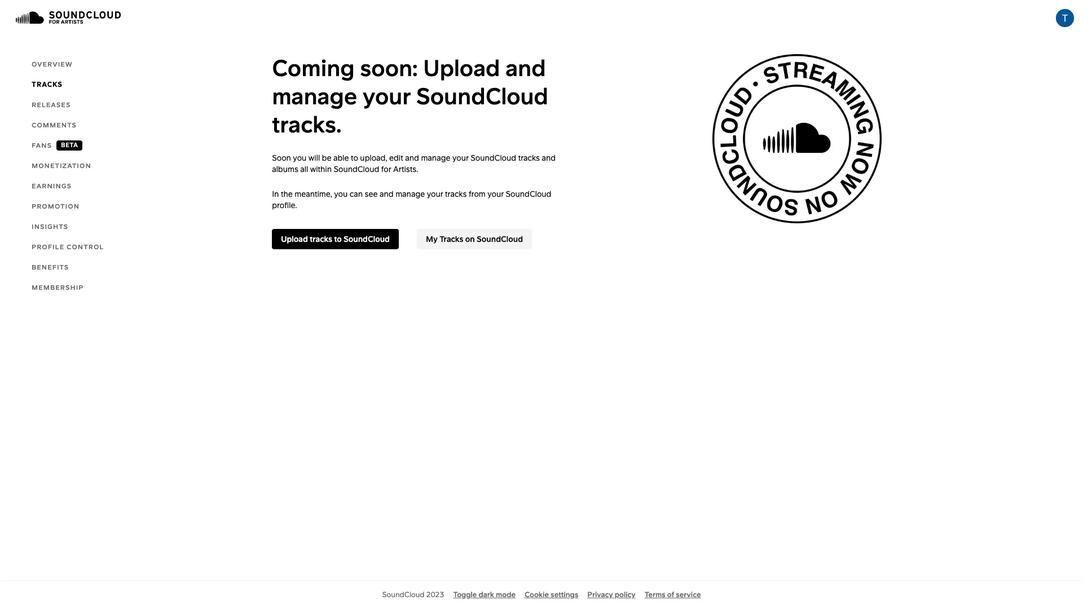 Task type: locate. For each thing, give the bounding box(es) containing it.
0 horizontal spatial tracks
[[32, 81, 63, 89]]

membership
[[32, 284, 84, 292]]

monetization link
[[0, 156, 104, 176]]

all
[[300, 165, 308, 174]]

fans
[[32, 142, 52, 150]]

service
[[676, 591, 701, 599]]

earnings link
[[0, 176, 104, 196]]

benefits link
[[0, 257, 104, 278]]

1 vertical spatial tracks
[[445, 190, 467, 199]]

you up all
[[293, 153, 307, 163]]

my tracks on soundcloud link
[[426, 234, 523, 245]]

your inside soon you will be able to upload, edit and manage your soundcloud tracks and albums all within soundcloud for artists.
[[453, 153, 469, 163]]

upload inside coming soon: upload and manage your soundcloud tracks.
[[423, 55, 500, 82]]

meantime,
[[295, 190, 332, 199]]

within
[[310, 165, 332, 174]]

insights
[[32, 223, 68, 231]]

2 vertical spatial manage
[[396, 190, 425, 199]]

profile control link
[[0, 237, 104, 257]]

upload inside "link"
[[281, 235, 308, 244]]

upload
[[423, 55, 500, 82], [281, 235, 308, 244]]

albums
[[272, 165, 298, 174]]

overview link
[[0, 54, 104, 74]]

0 vertical spatial you
[[293, 153, 307, 163]]

profile control
[[32, 243, 104, 251]]

soundcloud inside coming soon: upload and manage your soundcloud tracks.
[[416, 83, 549, 110]]

tracks up 'releases'
[[32, 81, 63, 89]]

1 horizontal spatial to
[[351, 153, 358, 163]]

1 vertical spatial upload
[[281, 235, 308, 244]]

terms of service
[[645, 591, 701, 599]]

manage
[[272, 83, 357, 110], [421, 153, 451, 163], [396, 190, 425, 199]]

1 vertical spatial to
[[334, 235, 342, 244]]

coming soon: upload and manage your soundcloud tracks.
[[272, 55, 549, 138]]

1 vertical spatial you
[[334, 190, 348, 199]]

manage down artists.
[[396, 190, 425, 199]]

dark
[[479, 591, 494, 599]]

toggle dark mode button
[[453, 590, 516, 600]]

1 horizontal spatial tracks
[[440, 235, 464, 244]]

your inside coming soon: upload and manage your soundcloud tracks.
[[363, 83, 411, 110]]

privacy policy link
[[588, 590, 636, 600]]

1 horizontal spatial tracks
[[445, 190, 467, 199]]

0 vertical spatial tracks
[[518, 153, 540, 163]]

upload tracks to soundcloud link
[[281, 234, 390, 245]]

0 vertical spatial to
[[351, 153, 358, 163]]

for
[[381, 165, 391, 174]]

profile.
[[272, 201, 297, 210]]

overview
[[32, 60, 73, 68]]

0 horizontal spatial you
[[293, 153, 307, 163]]

the
[[281, 190, 293, 199]]

and
[[506, 55, 546, 82], [405, 153, 419, 163], [542, 153, 556, 163], [380, 190, 394, 199]]

0 vertical spatial manage
[[272, 83, 357, 110]]

soundcloud 2023
[[382, 591, 444, 599]]

2 vertical spatial tracks
[[310, 235, 332, 244]]

0 vertical spatial tracks
[[32, 81, 63, 89]]

soundcloud inside my tracks on soundcloud link
[[477, 235, 523, 244]]

be
[[322, 153, 332, 163]]

tracks
[[518, 153, 540, 163], [445, 190, 467, 199], [310, 235, 332, 244]]

of
[[667, 591, 674, 599]]

0 horizontal spatial upload
[[281, 235, 308, 244]]

manage right edit
[[421, 153, 451, 163]]

soundcloud inside in the meantime, you can see and manage your tracks from your soundcloud profile.
[[506, 190, 552, 199]]

tracks
[[32, 81, 63, 89], [440, 235, 464, 244]]

you left the 'can'
[[334, 190, 348, 199]]

insights link
[[0, 217, 104, 237]]

my tracks on soundcloud
[[426, 235, 523, 244]]

tracks left on
[[440, 235, 464, 244]]

cookie settings button
[[525, 590, 579, 600]]

your
[[363, 83, 411, 110], [453, 153, 469, 163], [427, 190, 443, 199], [488, 190, 504, 199]]

to
[[351, 153, 358, 163], [334, 235, 342, 244]]

soundcloud for artists image
[[16, 11, 121, 24]]

manage down coming
[[272, 83, 357, 110]]

0 vertical spatial upload
[[423, 55, 500, 82]]

from
[[469, 190, 486, 199]]

0 horizontal spatial tracks
[[310, 235, 332, 244]]

you
[[293, 153, 307, 163], [334, 190, 348, 199]]

1 vertical spatial manage
[[421, 153, 451, 163]]

mode
[[496, 591, 516, 599]]

0 horizontal spatial to
[[334, 235, 342, 244]]

2 horizontal spatial tracks
[[518, 153, 540, 163]]

soundcloud
[[416, 83, 549, 110], [471, 153, 516, 163], [334, 165, 379, 174], [506, 190, 552, 199], [344, 235, 390, 244], [477, 235, 523, 244], [382, 591, 425, 599]]

beta
[[61, 142, 78, 149]]

and inside in the meantime, you can see and manage your tracks from your soundcloud profile.
[[380, 190, 394, 199]]

to inside upload tracks to soundcloud "link"
[[334, 235, 342, 244]]

1 horizontal spatial you
[[334, 190, 348, 199]]

toggle dark mode
[[453, 591, 516, 599]]

tracks inside "link"
[[310, 235, 332, 244]]

edit
[[389, 153, 403, 163]]

terms
[[645, 591, 666, 599]]

control
[[67, 243, 104, 251]]

my tracks on soundcloud button
[[417, 229, 532, 249]]

can
[[350, 190, 363, 199]]

cookie
[[525, 591, 549, 599]]

1 horizontal spatial upload
[[423, 55, 500, 82]]

you inside soon you will be able to upload, edit and manage your soundcloud tracks and albums all within soundcloud for artists.
[[293, 153, 307, 163]]

1 vertical spatial tracks
[[440, 235, 464, 244]]



Task type: vqa. For each thing, say whether or not it's contained in the screenshot.
Pin related to Pin your top 5 tracks and playlists
no



Task type: describe. For each thing, give the bounding box(es) containing it.
promotion link
[[0, 196, 104, 217]]

in
[[272, 190, 279, 199]]

settings
[[551, 591, 579, 599]]

2023
[[427, 591, 444, 599]]

membership link
[[0, 278, 104, 298]]

soundcloud inside upload tracks to soundcloud "link"
[[344, 235, 390, 244]]

tracks inside in the meantime, you can see and manage your tracks from your soundcloud profile.
[[445, 190, 467, 199]]

manage inside soon you will be able to upload, edit and manage your soundcloud tracks and albums all within soundcloud for artists.
[[421, 153, 451, 163]]

earnings
[[32, 182, 72, 190]]

policy
[[615, 591, 636, 599]]

see
[[365, 190, 378, 199]]

on
[[465, 235, 475, 244]]

soon you will be able to upload, edit and manage your soundcloud tracks and albums all within soundcloud for artists.
[[272, 153, 556, 174]]

comments
[[32, 121, 77, 129]]

terms of service link
[[645, 590, 701, 600]]

tracks inside soon you will be able to upload, edit and manage your soundcloud tracks and albums all within soundcloud for artists.
[[518, 153, 540, 163]]

my
[[426, 235, 438, 244]]

user avatar image
[[1056, 9, 1074, 27]]

cookie settings
[[525, 591, 579, 599]]

now streaming on soundcloud logo image
[[713, 54, 882, 223]]

monetization
[[32, 162, 91, 170]]

promotion
[[32, 203, 80, 210]]

able
[[333, 153, 349, 163]]

releases link
[[0, 95, 104, 115]]

profile
[[32, 243, 64, 251]]

benefits
[[32, 264, 69, 271]]

manage inside coming soon: upload and manage your soundcloud tracks.
[[272, 83, 357, 110]]

you inside in the meantime, you can see and manage your tracks from your soundcloud profile.
[[334, 190, 348, 199]]

in the meantime, you can see and manage your tracks from your soundcloud profile.
[[272, 190, 552, 210]]

comments link
[[0, 115, 104, 135]]

soon
[[272, 153, 291, 163]]

tracks inside button
[[440, 235, 464, 244]]

coming
[[272, 55, 355, 82]]

privacy
[[588, 591, 613, 599]]

upload tracks to soundcloud
[[281, 235, 390, 244]]

upload,
[[360, 153, 387, 163]]

upload tracks to soundcloud button
[[272, 229, 399, 249]]

tracks.
[[272, 111, 342, 138]]

manage inside in the meantime, you can see and manage your tracks from your soundcloud profile.
[[396, 190, 425, 199]]

privacy policy
[[588, 591, 636, 599]]

soon:
[[360, 55, 418, 82]]

artists.
[[393, 165, 418, 174]]

toggle
[[453, 591, 477, 599]]

and inside coming soon: upload and manage your soundcloud tracks.
[[506, 55, 546, 82]]

tracks link
[[0, 74, 104, 95]]

will
[[309, 153, 320, 163]]

releases
[[32, 101, 71, 109]]

to inside soon you will be able to upload, edit and manage your soundcloud tracks and albums all within soundcloud for artists.
[[351, 153, 358, 163]]



